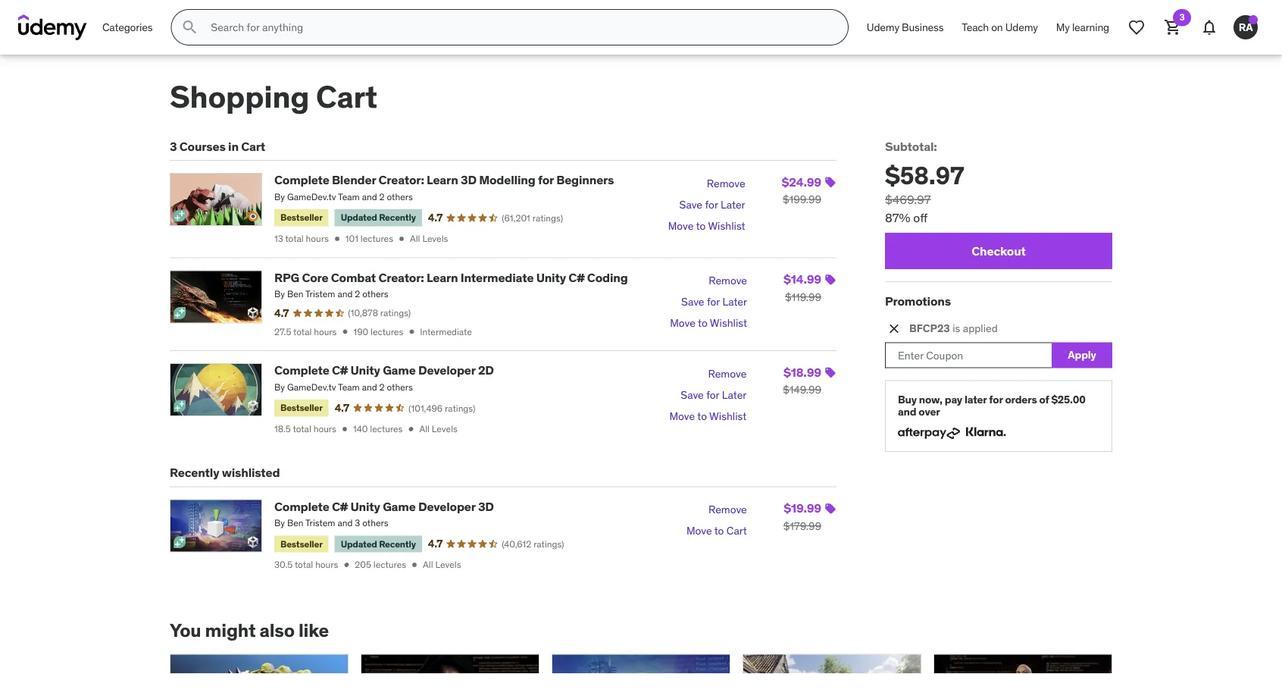 Task type: describe. For each thing, give the bounding box(es) containing it.
over
[[919, 405, 941, 419]]

complete for complete blender creator: learn 3d modelling for beginners
[[274, 172, 330, 188]]

xxsmall image for 205 lectures
[[409, 560, 420, 570]]

205 lectures
[[355, 559, 406, 571]]

also
[[260, 619, 295, 642]]

$199.99
[[783, 193, 822, 206]]

updated for blender
[[341, 212, 377, 223]]

190
[[354, 326, 369, 338]]

2 inside rpg core combat creator: learn intermediate unity c# coding by ben tristem and 2 others
[[355, 288, 360, 300]]

remove button left $14.99
[[709, 270, 748, 291]]

remove for remove button corresponding to $24.99
[[707, 177, 746, 190]]

$19.99 $179.99
[[784, 500, 822, 532]]

(40,612
[[502, 538, 532, 550]]

4.7 up 27.5
[[274, 306, 289, 319]]

levels for modelling
[[423, 233, 448, 245]]

creator: inside rpg core combat creator: learn intermediate unity c# coding by ben tristem and 2 others
[[379, 269, 424, 285]]

move inside remove move to cart
[[687, 524, 712, 538]]

3 for 3 courses in cart
[[170, 139, 177, 154]]

might
[[205, 619, 256, 642]]

xxsmall image for 205 lectures
[[341, 560, 352, 570]]

promotions
[[886, 294, 951, 309]]

you have alerts image
[[1249, 15, 1259, 24]]

remove move to cart
[[687, 503, 747, 538]]

13
[[274, 233, 283, 245]]

my
[[1057, 20, 1070, 34]]

lectures for 2d
[[370, 423, 403, 435]]

notifications image
[[1201, 18, 1219, 36]]

13 total hours
[[274, 233, 329, 245]]

$14.99
[[784, 271, 822, 287]]

off
[[914, 210, 928, 225]]

101
[[346, 233, 359, 245]]

save for $24.99
[[680, 198, 703, 211]]

and inside the complete c# unity game developer 3d by ben tristem and 3 others
[[338, 517, 353, 529]]

for for remove button on the left of $14.99
[[707, 295, 720, 309]]

of
[[1040, 392, 1050, 406]]

my learning link
[[1048, 9, 1119, 45]]

ratings) inside "10,878 ratings" element
[[380, 307, 411, 319]]

my learning
[[1057, 20, 1110, 34]]

learning
[[1073, 20, 1110, 34]]

remove button for $24.99
[[707, 173, 746, 194]]

(40,612 ratings)
[[502, 538, 564, 550]]

like
[[299, 619, 329, 642]]

xxsmall image for 190 lectures
[[340, 326, 351, 337]]

by inside the complete c# unity game developer 3d by ben tristem and 3 others
[[274, 517, 285, 529]]

coding
[[587, 269, 628, 285]]

30.5
[[274, 559, 293, 571]]

Enter Coupon text field
[[886, 342, 1052, 368]]

101,496 ratings element
[[409, 402, 476, 414]]

orders
[[1006, 392, 1038, 406]]

teach
[[962, 20, 989, 34]]

save for later button for $18.99
[[681, 384, 747, 406]]

(101,496 ratings)
[[409, 402, 476, 414]]

apply button
[[1052, 342, 1113, 368]]

all levels for modelling
[[410, 233, 448, 245]]

shopping
[[170, 78, 310, 116]]

subtotal: $58.97 $469.97 87% off
[[886, 139, 965, 225]]

ratings) for 2d
[[445, 402, 476, 414]]

bestseller for complete blender creator: learn 3d modelling for beginners
[[281, 212, 323, 223]]

190 lectures
[[354, 326, 404, 338]]

buy now, pay later for orders of $25.00 and over
[[898, 392, 1086, 419]]

c# for complete c# unity game developer 3d
[[332, 498, 348, 514]]

udemy business link
[[858, 9, 953, 45]]

61,201 ratings element
[[502, 212, 563, 224]]

140
[[353, 423, 368, 435]]

pay
[[945, 392, 963, 406]]

checkout
[[972, 243, 1026, 259]]

by inside complete blender creator: learn 3d modelling for beginners by gamedev.tv team and 2 others
[[274, 191, 285, 203]]

ratings) for 3d
[[534, 538, 564, 550]]

levels for 2d
[[432, 423, 458, 435]]

rpg
[[274, 269, 299, 285]]

buy
[[898, 392, 917, 406]]

140 lectures
[[353, 423, 403, 435]]

move to wishlist button for $24.99
[[669, 215, 746, 237]]

rpg core combat creator: learn intermediate unity c# coding link
[[274, 269, 628, 285]]

you might also like
[[170, 619, 329, 642]]

205
[[355, 559, 371, 571]]

now,
[[919, 392, 943, 406]]

checkout button
[[886, 233, 1113, 269]]

$18.99
[[784, 364, 822, 380]]

total for complete blender creator: learn 3d modelling for beginners
[[285, 233, 304, 245]]

is
[[953, 321, 961, 335]]

on
[[992, 20, 1003, 34]]

xxsmall image for 101 lectures
[[332, 234, 343, 244]]

remove for remove button related to $18.99
[[708, 367, 747, 380]]

2 udemy from the left
[[1006, 20, 1039, 34]]

combat
[[331, 269, 376, 285]]

2 inside complete c# unity game developer 2d by gamedev.tv team and 2 others
[[380, 381, 385, 393]]

$119.99
[[785, 290, 822, 304]]

18.5 total hours
[[274, 423, 337, 435]]

all levels for 2d
[[420, 423, 458, 435]]

learn inside rpg core combat creator: learn intermediate unity c# coding by ben tristem and 2 others
[[427, 269, 458, 285]]

creator: inside complete blender creator: learn 3d modelling for beginners by gamedev.tv team and 2 others
[[379, 172, 424, 188]]

$469.97
[[886, 192, 931, 207]]

1 vertical spatial xxsmall image
[[340, 424, 350, 434]]

10,878 ratings element
[[348, 307, 411, 319]]

hours for complete blender creator: learn 3d modelling for beginners
[[306, 233, 329, 245]]

and inside rpg core combat creator: learn intermediate unity c# coding by ben tristem and 2 others
[[338, 288, 353, 300]]

blender
[[332, 172, 376, 188]]

ratings) for modelling
[[533, 212, 563, 224]]

complete c# unity game developer 2d link
[[274, 362, 494, 378]]

complete c# unity game developer 3d link
[[274, 498, 494, 514]]

$149.99
[[783, 383, 822, 396]]

c# for complete c# unity game developer 2d
[[332, 362, 348, 378]]

40,612 ratings element
[[502, 538, 564, 550]]

apply
[[1068, 348, 1097, 362]]

coupon icon image for $19.99
[[825, 503, 837, 515]]

teach on udemy link
[[953, 9, 1048, 45]]

(101,496
[[409, 402, 443, 414]]

later for $18.99
[[722, 388, 747, 402]]

1 vertical spatial move to wishlist button
[[670, 313, 748, 334]]

ra
[[1239, 20, 1254, 34]]

courses
[[180, 139, 226, 154]]

by inside rpg core combat creator: learn intermediate unity c# coding by ben tristem and 2 others
[[274, 288, 285, 300]]

87%
[[886, 210, 911, 225]]

3d inside the complete c# unity game developer 3d by ben tristem and 3 others
[[478, 498, 494, 514]]

$24.99
[[782, 174, 822, 190]]

remove for remove button on the left of $14.99
[[709, 274, 748, 287]]

others inside rpg core combat creator: learn intermediate unity c# coding by ben tristem and 2 others
[[363, 288, 389, 300]]

for inside the 'buy now, pay later for orders of $25.00 and over'
[[990, 392, 1003, 406]]

4.7 for gamedev.tv
[[335, 401, 350, 415]]

recently for blender
[[379, 212, 416, 223]]

$25.00
[[1052, 392, 1086, 406]]

small image
[[887, 321, 902, 336]]

bestseller for complete c# unity game developer 2d
[[281, 402, 323, 414]]

game for 2d
[[383, 362, 416, 378]]

by inside complete c# unity game developer 2d by gamedev.tv team and 2 others
[[274, 381, 285, 393]]

rpg core combat creator: learn intermediate unity c# coding by ben tristem and 2 others
[[274, 269, 628, 300]]

lectures down "10,878 ratings" element
[[371, 326, 404, 338]]

modelling
[[479, 172, 536, 188]]

coupon icon image for $14.99
[[825, 274, 837, 286]]

developer for 3d
[[418, 498, 476, 514]]

1 vertical spatial remove save for later move to wishlist
[[670, 274, 748, 330]]

2d
[[478, 362, 494, 378]]

recently wishlisted
[[170, 465, 280, 480]]

wishlist image
[[1128, 18, 1146, 36]]

ra link
[[1228, 9, 1265, 45]]

shopping cart with 3 items image
[[1165, 18, 1183, 36]]

applied
[[963, 321, 998, 335]]

later
[[965, 392, 987, 406]]

teach on udemy
[[962, 20, 1039, 34]]

categories button
[[93, 9, 162, 45]]

all for modelling
[[410, 233, 420, 245]]

4.7 for beginners
[[428, 211, 443, 224]]



Task type: locate. For each thing, give the bounding box(es) containing it.
ratings) inside "61,201 ratings" element
[[533, 212, 563, 224]]

game
[[383, 362, 416, 378], [383, 498, 416, 514]]

2
[[380, 191, 385, 203], [355, 288, 360, 300], [380, 381, 385, 393]]

udemy business
[[867, 20, 944, 34]]

0 vertical spatial 3
[[1180, 11, 1185, 23]]

move for middle save for later button
[[670, 316, 696, 330]]

2 complete from the top
[[274, 362, 330, 378]]

game inside complete c# unity game developer 2d by gamedev.tv team and 2 others
[[383, 362, 416, 378]]

recently up 205 lectures
[[379, 538, 416, 550]]

1 vertical spatial learn
[[427, 269, 458, 285]]

1 vertical spatial updated
[[341, 538, 377, 550]]

0 vertical spatial levels
[[423, 233, 448, 245]]

2 vertical spatial complete
[[274, 498, 330, 514]]

and inside complete blender creator: learn 3d modelling for beginners by gamedev.tv team and 2 others
[[362, 191, 377, 203]]

0 vertical spatial updated recently
[[341, 212, 416, 223]]

move to wishlist button for $18.99
[[670, 406, 747, 427]]

others
[[387, 191, 413, 203], [363, 288, 389, 300], [387, 381, 413, 393], [363, 517, 389, 529]]

complete for complete c# unity game developer 2d
[[274, 362, 330, 378]]

1 vertical spatial later
[[723, 295, 748, 309]]

(10,878
[[348, 307, 378, 319]]

0 vertical spatial developer
[[418, 362, 476, 378]]

0 vertical spatial unity
[[537, 269, 566, 285]]

updated for c#
[[341, 538, 377, 550]]

complete c# unity game developer 3d by ben tristem and 3 others
[[274, 498, 494, 529]]

c# inside the complete c# unity game developer 3d by ben tristem and 3 others
[[332, 498, 348, 514]]

coupon icon image right $19.99
[[825, 503, 837, 515]]

(10,878 ratings)
[[348, 307, 411, 319]]

all for 3d
[[423, 559, 433, 571]]

updated recently up the 101 lectures
[[341, 212, 416, 223]]

1 vertical spatial 2
[[355, 288, 360, 300]]

2 by from the top
[[274, 288, 285, 300]]

lectures right the 205
[[374, 559, 406, 571]]

2 horizontal spatial cart
[[727, 524, 747, 538]]

for for remove button corresponding to $24.99
[[705, 198, 718, 211]]

gamedev.tv inside complete c# unity game developer 2d by gamedev.tv team and 2 others
[[287, 381, 336, 393]]

remove button left $19.99
[[709, 499, 747, 520]]

3 for 3
[[1180, 11, 1185, 23]]

1 by from the top
[[274, 191, 285, 203]]

remove save for later move to wishlist for $18.99
[[670, 367, 747, 423]]

2 team from the top
[[338, 381, 360, 393]]

complete for complete c# unity game developer 3d
[[274, 498, 330, 514]]

c# down 27.5 total hours in the left of the page
[[332, 362, 348, 378]]

cart
[[316, 78, 377, 116], [241, 139, 265, 154], [727, 524, 747, 538]]

0 vertical spatial updated
[[341, 212, 377, 223]]

bestseller
[[281, 212, 323, 223], [281, 402, 323, 414], [281, 538, 323, 550]]

complete inside the complete c# unity game developer 3d by ben tristem and 3 others
[[274, 498, 330, 514]]

all for 2d
[[420, 423, 430, 435]]

2 horizontal spatial 3
[[1180, 11, 1185, 23]]

1 vertical spatial save
[[682, 295, 705, 309]]

xxsmall image left 190
[[340, 326, 351, 337]]

coupon icon image for $24.99
[[825, 176, 837, 189]]

team down complete c# unity game developer 2d link on the left of the page
[[338, 381, 360, 393]]

1 vertical spatial all
[[420, 423, 430, 435]]

1 tristem from the top
[[306, 288, 336, 300]]

ben down rpg
[[287, 288, 304, 300]]

shopping cart
[[170, 78, 377, 116]]

2 vertical spatial unity
[[351, 498, 380, 514]]

others inside complete blender creator: learn 3d modelling for beginners by gamedev.tv team and 2 others
[[387, 191, 413, 203]]

remove left $18.99
[[708, 367, 747, 380]]

cart inside remove move to cart
[[727, 524, 747, 538]]

xxsmall image right 190 lectures
[[407, 326, 417, 337]]

30.5 total hours
[[274, 559, 338, 571]]

beginners
[[557, 172, 614, 188]]

(61,201
[[502, 212, 531, 224]]

xxsmall image for 190 lectures
[[407, 326, 417, 337]]

team inside complete c# unity game developer 2d by gamedev.tv team and 2 others
[[338, 381, 360, 393]]

wishlist for $24.99
[[708, 219, 746, 233]]

levels down "101,496 ratings" element
[[432, 423, 458, 435]]

1 vertical spatial gamedev.tv
[[287, 381, 336, 393]]

ben inside rpg core combat creator: learn intermediate unity c# coding by ben tristem and 2 others
[[287, 288, 304, 300]]

ben inside the complete c# unity game developer 3d by ben tristem and 3 others
[[287, 517, 304, 529]]

bestseller up 30.5 total hours
[[281, 538, 323, 550]]

1 vertical spatial team
[[338, 381, 360, 393]]

all levels right 205 lectures
[[423, 559, 461, 571]]

2 inside complete blender creator: learn 3d modelling for beginners by gamedev.tv team and 2 others
[[380, 191, 385, 203]]

all levels
[[410, 233, 448, 245], [420, 423, 458, 435], [423, 559, 461, 571]]

move for save for later button associated with $24.99
[[669, 219, 694, 233]]

3 left notifications image
[[1180, 11, 1185, 23]]

save for $18.99
[[681, 388, 704, 402]]

2 vertical spatial later
[[722, 388, 747, 402]]

total for complete c# unity game developer 3d
[[295, 559, 313, 571]]

1 ben from the top
[[287, 288, 304, 300]]

core
[[302, 269, 329, 285]]

unity inside the complete c# unity game developer 3d by ben tristem and 3 others
[[351, 498, 380, 514]]

others inside complete c# unity game developer 2d by gamedev.tv team and 2 others
[[387, 381, 413, 393]]

developer inside complete c# unity game developer 2d by gamedev.tv team and 2 others
[[418, 362, 476, 378]]

coupon icon image
[[825, 176, 837, 189], [825, 274, 837, 286], [825, 367, 837, 379], [825, 503, 837, 515]]

and inside the 'buy now, pay later for orders of $25.00 and over'
[[898, 405, 917, 419]]

0 horizontal spatial cart
[[241, 139, 265, 154]]

lectures for modelling
[[361, 233, 393, 245]]

creator: up (10,878 ratings)
[[379, 269, 424, 285]]

intermediate inside rpg core combat creator: learn intermediate unity c# coding by ben tristem and 2 others
[[461, 269, 534, 285]]

remove button left $18.99
[[708, 363, 747, 384]]

2 down complete c# unity game developer 2d link on the left of the page
[[380, 381, 385, 393]]

updated up the 205
[[341, 538, 377, 550]]

remove inside remove move to cart
[[709, 503, 747, 516]]

3 inside the complete c# unity game developer 3d by ben tristem and 3 others
[[355, 517, 360, 529]]

3 link
[[1155, 9, 1192, 45]]

1 udemy from the left
[[867, 20, 900, 34]]

3 courses in cart
[[170, 139, 265, 154]]

remove up move to cart button
[[709, 503, 747, 516]]

2 vertical spatial all
[[423, 559, 433, 571]]

wishlist for $18.99
[[710, 409, 747, 423]]

gamedev.tv up 13 total hours
[[287, 191, 336, 203]]

total right 18.5 at the bottom left
[[293, 423, 311, 435]]

developer
[[418, 362, 476, 378], [418, 498, 476, 514]]

all down (101,496
[[420, 423, 430, 435]]

xxsmall image down (101,496
[[406, 424, 417, 434]]

categories
[[102, 20, 153, 34]]

later left the $149.99
[[722, 388, 747, 402]]

1 creator: from the top
[[379, 172, 424, 188]]

0 vertical spatial later
[[721, 198, 746, 211]]

0 vertical spatial wishlist
[[708, 219, 746, 233]]

levels up rpg core combat creator: learn intermediate unity c# coding link
[[423, 233, 448, 245]]

2 ben from the top
[[287, 517, 304, 529]]

18.5
[[274, 423, 291, 435]]

1 vertical spatial developer
[[418, 498, 476, 514]]

remove button for $18.99
[[708, 363, 747, 384]]

1 team from the top
[[338, 191, 360, 203]]

4 coupon icon image from the top
[[825, 503, 837, 515]]

udemy image
[[18, 14, 87, 40]]

xxsmall image left the 205
[[341, 560, 352, 570]]

ben up 30.5 total hours
[[287, 517, 304, 529]]

2 vertical spatial save
[[681, 388, 704, 402]]

bestseller for complete c# unity game developer 3d
[[281, 538, 323, 550]]

c# inside complete c# unity game developer 2d by gamedev.tv team and 2 others
[[332, 362, 348, 378]]

3d inside complete blender creator: learn 3d modelling for beginners by gamedev.tv team and 2 others
[[461, 172, 477, 188]]

c# up 30.5 total hours
[[332, 498, 348, 514]]

gamedev.tv up 18.5 total hours on the bottom of the page
[[287, 381, 336, 393]]

1 vertical spatial ben
[[287, 517, 304, 529]]

game down 190 lectures
[[383, 362, 416, 378]]

ratings) right (101,496
[[445, 402, 476, 414]]

4.7 down complete blender creator: learn 3d modelling for beginners by gamedev.tv team and 2 others
[[428, 211, 443, 224]]

unity left coding
[[537, 269, 566, 285]]

by
[[274, 191, 285, 203], [274, 288, 285, 300], [274, 381, 285, 393], [274, 517, 285, 529]]

tristem up 30.5 total hours
[[306, 517, 336, 529]]

1 vertical spatial intermediate
[[420, 326, 472, 338]]

save for later button for $24.99
[[680, 194, 746, 215]]

101 lectures
[[346, 233, 393, 245]]

updated recently
[[341, 212, 416, 223], [341, 538, 416, 550]]

0 vertical spatial ben
[[287, 288, 304, 300]]

levels right 205 lectures
[[436, 559, 461, 571]]

lectures for 3d
[[374, 559, 406, 571]]

ratings) inside "101,496 ratings" element
[[445, 402, 476, 414]]

$58.97
[[886, 160, 965, 190]]

1 vertical spatial game
[[383, 498, 416, 514]]

for inside complete blender creator: learn 3d modelling for beginners by gamedev.tv team and 2 others
[[538, 172, 554, 188]]

xxsmall image right the 101 lectures
[[397, 234, 407, 244]]

1 vertical spatial recently
[[170, 465, 219, 480]]

hours left 190
[[314, 326, 337, 338]]

0 horizontal spatial udemy
[[867, 20, 900, 34]]

2 gamedev.tv from the top
[[287, 381, 336, 393]]

by up 30.5
[[274, 517, 285, 529]]

bfcp23 is applied
[[910, 321, 998, 335]]

2 vertical spatial 3
[[355, 517, 360, 529]]

for
[[538, 172, 554, 188], [705, 198, 718, 211], [707, 295, 720, 309], [707, 388, 720, 402], [990, 392, 1003, 406]]

later left $119.99
[[723, 295, 748, 309]]

complete
[[274, 172, 330, 188], [274, 362, 330, 378], [274, 498, 330, 514]]

udemy
[[867, 20, 900, 34], [1006, 20, 1039, 34]]

coupon icon image right $24.99
[[825, 176, 837, 189]]

0 vertical spatial save for later button
[[680, 194, 746, 215]]

2 vertical spatial cart
[[727, 524, 747, 538]]

and down complete c# unity game developer 2d link on the left of the page
[[362, 381, 377, 393]]

1 vertical spatial updated recently
[[341, 538, 416, 550]]

0 vertical spatial intermediate
[[461, 269, 534, 285]]

1 vertical spatial 3
[[170, 139, 177, 154]]

total right the 13
[[285, 233, 304, 245]]

27.5 total hours
[[274, 326, 337, 338]]

hours for complete c# unity game developer 3d
[[315, 559, 338, 571]]

others down complete blender creator: learn 3d modelling for beginners 'link'
[[387, 191, 413, 203]]

2 coupon icon image from the top
[[825, 274, 837, 286]]

to for save for later button associated with $24.99
[[696, 219, 706, 233]]

for for remove button related to $18.99
[[707, 388, 720, 402]]

3 down complete c# unity game developer 3d link
[[355, 517, 360, 529]]

2 bestseller from the top
[[281, 402, 323, 414]]

1 vertical spatial 3d
[[478, 498, 494, 514]]

updated recently for creator:
[[341, 212, 416, 223]]

1 horizontal spatial cart
[[316, 78, 377, 116]]

gamedev.tv
[[287, 191, 336, 203], [287, 381, 336, 393]]

4.7
[[428, 211, 443, 224], [274, 306, 289, 319], [335, 401, 350, 415], [428, 537, 443, 551]]

ratings) up 190 lectures
[[380, 307, 411, 319]]

3 bestseller from the top
[[281, 538, 323, 550]]

4 by from the top
[[274, 517, 285, 529]]

0 vertical spatial complete
[[274, 172, 330, 188]]

team inside complete blender creator: learn 3d modelling for beginners by gamedev.tv team and 2 others
[[338, 191, 360, 203]]

developer inside the complete c# unity game developer 3d by ben tristem and 3 others
[[418, 498, 476, 514]]

coupon icon image right $14.99
[[825, 274, 837, 286]]

subtotal:
[[886, 139, 938, 154]]

0 vertical spatial 2
[[380, 191, 385, 203]]

ben
[[287, 288, 304, 300], [287, 517, 304, 529]]

team down blender
[[338, 191, 360, 203]]

hours left the 205
[[315, 559, 338, 571]]

total right 30.5
[[295, 559, 313, 571]]

recently left 'wishlisted'
[[170, 465, 219, 480]]

2 vertical spatial all levels
[[423, 559, 461, 571]]

gamedev.tv inside complete blender creator: learn 3d modelling for beginners by gamedev.tv team and 2 others
[[287, 191, 336, 203]]

complete left blender
[[274, 172, 330, 188]]

1 gamedev.tv from the top
[[287, 191, 336, 203]]

intermediate
[[461, 269, 534, 285], [420, 326, 472, 338]]

levels for 3d
[[436, 559, 461, 571]]

unity for complete c# unity game developer 2d
[[351, 362, 380, 378]]

1 vertical spatial bestseller
[[281, 402, 323, 414]]

and left over
[[898, 405, 917, 419]]

2 updated recently from the top
[[341, 538, 416, 550]]

all levels for 3d
[[423, 559, 461, 571]]

klarna image
[[967, 425, 1007, 439]]

0 horizontal spatial 3
[[170, 139, 177, 154]]

1 vertical spatial creator:
[[379, 269, 424, 285]]

1 game from the top
[[383, 362, 416, 378]]

you
[[170, 619, 201, 642]]

3
[[1180, 11, 1185, 23], [170, 139, 177, 154], [355, 517, 360, 529]]

creator:
[[379, 172, 424, 188], [379, 269, 424, 285]]

to inside remove move to cart
[[715, 524, 724, 538]]

2 down combat on the top left of page
[[355, 288, 360, 300]]

all right 205 lectures
[[423, 559, 433, 571]]

updated
[[341, 212, 377, 223], [341, 538, 377, 550]]

(61,201 ratings)
[[502, 212, 563, 224]]

unity inside rpg core combat creator: learn intermediate unity c# coding by ben tristem and 2 others
[[537, 269, 566, 285]]

$24.99 $199.99
[[782, 174, 822, 206]]

bestseller up 18.5 total hours on the bottom of the page
[[281, 402, 323, 414]]

2 vertical spatial move to wishlist button
[[670, 406, 747, 427]]

1 coupon icon image from the top
[[825, 176, 837, 189]]

game up 205 lectures
[[383, 498, 416, 514]]

2 vertical spatial recently
[[379, 538, 416, 550]]

developer for 2d
[[418, 362, 476, 378]]

c#
[[569, 269, 585, 285], [332, 362, 348, 378], [332, 498, 348, 514]]

by up the 13
[[274, 191, 285, 203]]

1 vertical spatial cart
[[241, 139, 265, 154]]

remove button left $24.99
[[707, 173, 746, 194]]

4.7 up 18.5 total hours on the bottom of the page
[[335, 401, 350, 415]]

0 vertical spatial tristem
[[306, 288, 336, 300]]

unity inside complete c# unity game developer 2d by gamedev.tv team and 2 others
[[351, 362, 380, 378]]

game for 3d
[[383, 498, 416, 514]]

1 vertical spatial tristem
[[306, 517, 336, 529]]

ratings) inside 40,612 ratings element
[[534, 538, 564, 550]]

lectures right 101
[[361, 233, 393, 245]]

complete c# unity game developer 2d by gamedev.tv team and 2 others
[[274, 362, 494, 393]]

1 vertical spatial levels
[[432, 423, 458, 435]]

1 horizontal spatial udemy
[[1006, 20, 1039, 34]]

2 developer from the top
[[418, 498, 476, 514]]

complete down 27.5 total hours in the left of the page
[[274, 362, 330, 378]]

cart for remove move to cart
[[727, 524, 747, 538]]

$179.99
[[784, 519, 822, 532]]

intermediate down rpg core combat creator: learn intermediate unity c# coding by ben tristem and 2 others
[[420, 326, 472, 338]]

0 vertical spatial learn
[[427, 172, 458, 188]]

hours left '140'
[[314, 423, 337, 435]]

27.5
[[274, 326, 291, 338]]

complete blender creator: learn 3d modelling for beginners by gamedev.tv team and 2 others
[[274, 172, 614, 203]]

0 vertical spatial all
[[410, 233, 420, 245]]

game inside the complete c# unity game developer 3d by ben tristem and 3 others
[[383, 498, 416, 514]]

0 vertical spatial all levels
[[410, 233, 448, 245]]

coupon icon image right $18.99
[[825, 367, 837, 379]]

udemy left business
[[867, 20, 900, 34]]

0 horizontal spatial 3d
[[461, 172, 477, 188]]

tristem inside rpg core combat creator: learn intermediate unity c# coding by ben tristem and 2 others
[[306, 288, 336, 300]]

2 vertical spatial remove save for later move to wishlist
[[670, 367, 747, 423]]

and down combat on the top left of page
[[338, 288, 353, 300]]

complete blender creator: learn 3d modelling for beginners link
[[274, 172, 614, 188]]

business
[[902, 20, 944, 34]]

1 vertical spatial all levels
[[420, 423, 458, 435]]

coupon icon image for $18.99
[[825, 367, 837, 379]]

1 vertical spatial c#
[[332, 362, 348, 378]]

team
[[338, 191, 360, 203], [338, 381, 360, 393]]

complete inside complete c# unity game developer 2d by gamedev.tv team and 2 others
[[274, 362, 330, 378]]

later for $24.99
[[721, 198, 746, 211]]

to for save for later button for $18.99
[[698, 409, 707, 423]]

remove left $14.99
[[709, 274, 748, 287]]

2 vertical spatial wishlist
[[710, 409, 747, 423]]

1 vertical spatial unity
[[351, 362, 380, 378]]

others up (10,878 ratings)
[[363, 288, 389, 300]]

1 bestseller from the top
[[281, 212, 323, 223]]

1 developer from the top
[[418, 362, 476, 378]]

$14.99 $119.99
[[784, 271, 822, 304]]

intermediate down (61,201
[[461, 269, 534, 285]]

move for save for later button for $18.99
[[670, 409, 695, 423]]

others inside the complete c# unity game developer 3d by ben tristem and 3 others
[[363, 517, 389, 529]]

total right 27.5
[[293, 326, 312, 338]]

tristem inside the complete c# unity game developer 3d by ben tristem and 3 others
[[306, 517, 336, 529]]

c# inside rpg core combat creator: learn intermediate unity c# coding by ben tristem and 2 others
[[569, 269, 585, 285]]

wishlisted
[[222, 465, 280, 480]]

total
[[285, 233, 304, 245], [293, 326, 312, 338], [293, 423, 311, 435], [295, 559, 313, 571]]

by up 18.5 at the bottom left
[[274, 381, 285, 393]]

0 vertical spatial move to wishlist button
[[669, 215, 746, 237]]

total for complete c# unity game developer 2d
[[293, 423, 311, 435]]

recently for c#
[[379, 538, 416, 550]]

recently up the 101 lectures
[[379, 212, 416, 223]]

2 vertical spatial save for later button
[[681, 384, 747, 406]]

3 coupon icon image from the top
[[825, 367, 837, 379]]

0 vertical spatial 3d
[[461, 172, 477, 188]]

2 up the 101 lectures
[[380, 191, 385, 203]]

4.7 for ben
[[428, 537, 443, 551]]

1 vertical spatial save for later button
[[682, 291, 748, 313]]

3 complete from the top
[[274, 498, 330, 514]]

2 creator: from the top
[[379, 269, 424, 285]]

0 vertical spatial game
[[383, 362, 416, 378]]

0 vertical spatial save
[[680, 198, 703, 211]]

udemy right 'on'
[[1006, 20, 1039, 34]]

3 by from the top
[[274, 381, 285, 393]]

1 horizontal spatial 3d
[[478, 498, 494, 514]]

0 vertical spatial gamedev.tv
[[287, 191, 336, 203]]

2 vertical spatial levels
[[436, 559, 461, 571]]

updated recently up 205 lectures
[[341, 538, 416, 550]]

all levels down "101,496 ratings" element
[[420, 423, 458, 435]]

$19.99
[[784, 500, 822, 516]]

ratings) right (40,612
[[534, 538, 564, 550]]

1 vertical spatial wishlist
[[710, 316, 748, 330]]

0 vertical spatial c#
[[569, 269, 585, 285]]

3 left courses
[[170, 139, 177, 154]]

bestseller up 13 total hours
[[281, 212, 323, 223]]

xxsmall image
[[407, 326, 417, 337], [340, 424, 350, 434], [409, 560, 420, 570]]

later left $199.99
[[721, 198, 746, 211]]

1 updated from the top
[[341, 212, 377, 223]]

2 vertical spatial 2
[[380, 381, 385, 393]]

xxsmall image left '140'
[[340, 424, 350, 434]]

all
[[410, 233, 420, 245], [420, 423, 430, 435], [423, 559, 433, 571]]

Search for anything text field
[[208, 14, 830, 40]]

and down complete c# unity game developer 3d link
[[338, 517, 353, 529]]

2 vertical spatial c#
[[332, 498, 348, 514]]

2 game from the top
[[383, 498, 416, 514]]

0 vertical spatial recently
[[379, 212, 416, 223]]

remove button for $19.99
[[709, 499, 747, 520]]

to for middle save for later button
[[698, 316, 708, 330]]

submit search image
[[181, 18, 199, 36]]

learn inside complete blender creator: learn 3d modelling for beginners by gamedev.tv team and 2 others
[[427, 172, 458, 188]]

save
[[680, 198, 703, 211], [682, 295, 705, 309], [681, 388, 704, 402]]

to
[[696, 219, 706, 233], [698, 316, 708, 330], [698, 409, 707, 423], [715, 524, 724, 538]]

later
[[721, 198, 746, 211], [723, 295, 748, 309], [722, 388, 747, 402]]

move to wishlist button
[[669, 215, 746, 237], [670, 313, 748, 334], [670, 406, 747, 427]]

$18.99 $149.99
[[783, 364, 822, 396]]

0 vertical spatial xxsmall image
[[407, 326, 417, 337]]

unity down 190
[[351, 362, 380, 378]]

cart for 3 courses in cart
[[241, 139, 265, 154]]

and
[[362, 191, 377, 203], [338, 288, 353, 300], [362, 381, 377, 393], [898, 405, 917, 419], [338, 517, 353, 529]]

1 complete from the top
[[274, 172, 330, 188]]

updated recently for unity
[[341, 538, 416, 550]]

2 vertical spatial xxsmall image
[[409, 560, 420, 570]]

tristem down core
[[306, 288, 336, 300]]

in
[[228, 139, 239, 154]]

2 vertical spatial bestseller
[[281, 538, 323, 550]]

and inside complete c# unity game developer 2d by gamedev.tv team and 2 others
[[362, 381, 377, 393]]

all right the 101 lectures
[[410, 233, 420, 245]]

complete up 30.5 total hours
[[274, 498, 330, 514]]

xxsmall image right 205 lectures
[[409, 560, 420, 570]]

0 vertical spatial cart
[[316, 78, 377, 116]]

2 tristem from the top
[[306, 517, 336, 529]]

all levels up rpg core combat creator: learn intermediate unity c# coding link
[[410, 233, 448, 245]]

0 vertical spatial creator:
[[379, 172, 424, 188]]

1 updated recently from the top
[[341, 212, 416, 223]]

0 vertical spatial remove save for later move to wishlist
[[669, 177, 746, 233]]

xxsmall image
[[332, 234, 343, 244], [397, 234, 407, 244], [340, 326, 351, 337], [406, 424, 417, 434], [341, 560, 352, 570]]

2 updated from the top
[[341, 538, 377, 550]]

hours for complete c# unity game developer 2d
[[314, 423, 337, 435]]

afterpay image
[[898, 428, 961, 439]]

updated up 101
[[341, 212, 377, 223]]

1 horizontal spatial 3
[[355, 517, 360, 529]]

and down blender
[[362, 191, 377, 203]]

move to cart button
[[687, 520, 747, 542]]

c# left coding
[[569, 269, 585, 285]]

ratings) right (61,201
[[533, 212, 563, 224]]

0 vertical spatial team
[[338, 191, 360, 203]]

creator: right blender
[[379, 172, 424, 188]]

remove save for later move to wishlist for $24.99
[[669, 177, 746, 233]]

remove left $24.99
[[707, 177, 746, 190]]

others down complete c# unity game developer 2d link on the left of the page
[[387, 381, 413, 393]]

by down rpg
[[274, 288, 285, 300]]

unity
[[537, 269, 566, 285], [351, 362, 380, 378], [351, 498, 380, 514]]

1 vertical spatial complete
[[274, 362, 330, 378]]

complete inside complete blender creator: learn 3d modelling for beginners by gamedev.tv team and 2 others
[[274, 172, 330, 188]]

0 vertical spatial bestseller
[[281, 212, 323, 223]]

unity for complete c# unity game developer 3d
[[351, 498, 380, 514]]



Task type: vqa. For each thing, say whether or not it's contained in the screenshot.
anytime.
no



